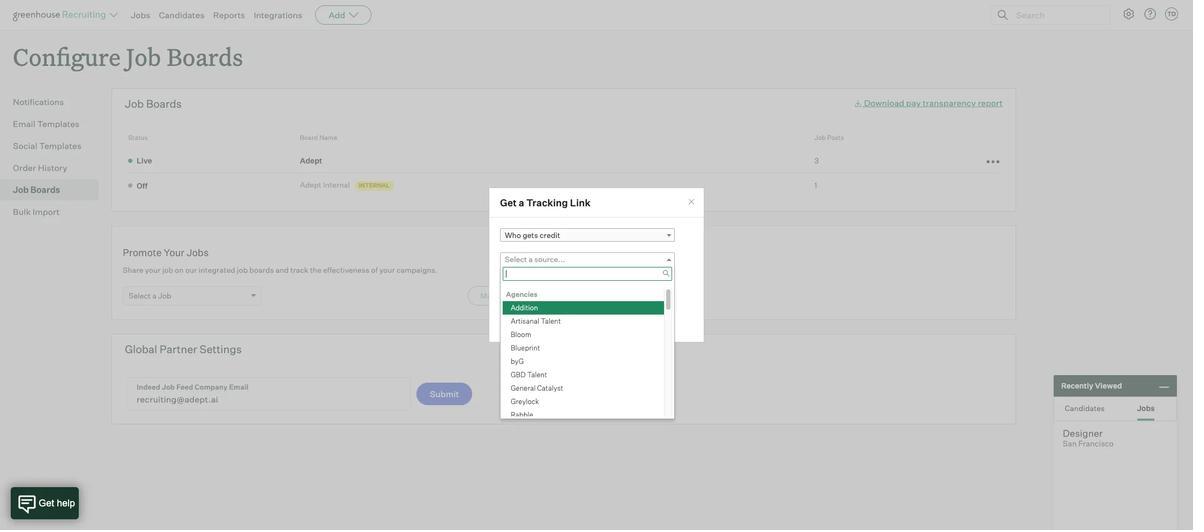 Task type: locate. For each thing, give the bounding box(es) containing it.
internal down adept link
[[323, 180, 350, 189]]

1 horizontal spatial job
[[237, 265, 248, 274]]

addition
[[511, 304, 538, 312]]

jobs link
[[131, 10, 150, 20]]

configure image
[[1122, 8, 1135, 20]]

gets
[[523, 231, 538, 240]]

0 vertical spatial select
[[505, 255, 527, 264]]

email templates
[[13, 119, 80, 129]]

name
[[319, 134, 337, 142]]

td
[[1167, 10, 1176, 18]]

td button
[[1165, 8, 1178, 20]]

none text field inside get a tracking link "dialog"
[[500, 299, 641, 313]]

0 vertical spatial boards
[[167, 41, 243, 72]]

effectiveness
[[323, 265, 369, 274]]

close image
[[687, 197, 696, 206]]

job
[[162, 265, 173, 274], [237, 265, 248, 274]]

a left source...
[[529, 255, 533, 264]]

1 your from the left
[[145, 265, 161, 274]]

greenhouse recruiting image
[[13, 9, 109, 21]]

None text field
[[500, 299, 641, 313]]

of
[[371, 265, 378, 274]]

byg
[[511, 357, 524, 366]]

0 horizontal spatial job boards
[[13, 184, 60, 195]]

1 vertical spatial boards
[[146, 97, 182, 111]]

job left boards at left bottom
[[237, 265, 248, 274]]

email templates link
[[13, 117, 94, 130]]

0 horizontal spatial internal
[[323, 180, 350, 189]]

job left posts
[[814, 134, 826, 142]]

2 vertical spatial jobs
[[1137, 403, 1155, 412]]

share your job on our integrated job boards and track the effectiveness of your campaigns.
[[123, 265, 438, 274]]

1 horizontal spatial a
[[519, 196, 524, 208]]

artisanal
[[511, 317, 539, 326]]

promote your jobs
[[123, 247, 209, 258]]

0 horizontal spatial select
[[129, 291, 151, 300]]

promote
[[123, 247, 162, 258]]

social templates
[[13, 141, 81, 151]]

pay
[[906, 98, 921, 108]]

campaigns.
[[397, 265, 438, 274]]

talent right 'artisanal'
[[541, 317, 561, 326]]

templates
[[37, 119, 80, 129], [39, 141, 81, 151]]

bloom
[[511, 330, 531, 339]]

order history
[[13, 162, 67, 173]]

select a source... link
[[500, 253, 675, 266]]

boards up import
[[30, 184, 60, 195]]

a
[[519, 196, 524, 208], [529, 255, 533, 264], [152, 291, 156, 300]]

job up bulk at the top left of the page
[[13, 184, 29, 195]]

select
[[505, 255, 527, 264], [129, 291, 151, 300]]

download pay transparency report link
[[854, 98, 1003, 108]]

Indeed Job Feed Company Email text field
[[128, 378, 410, 410]]

internal
[[323, 180, 350, 189], [359, 182, 390, 189]]

agencies
[[506, 290, 538, 299]]

1 vertical spatial job boards
[[13, 184, 60, 195]]

0 horizontal spatial job
[[162, 265, 173, 274]]

talent up the catalyst
[[527, 371, 547, 379]]

templates for social templates
[[39, 141, 81, 151]]

None submit
[[500, 277, 551, 291]]

2 horizontal spatial a
[[529, 255, 533, 264]]

0 vertical spatial jobs
[[131, 10, 150, 20]]

a right get
[[519, 196, 524, 208]]

select down share
[[129, 291, 151, 300]]

0 vertical spatial talent
[[541, 317, 561, 326]]

job boards up status
[[125, 97, 182, 111]]

1 vertical spatial select
[[129, 291, 151, 300]]

2 vertical spatial a
[[152, 291, 156, 300]]

designer
[[1063, 427, 1103, 439]]

0 vertical spatial job boards
[[125, 97, 182, 111]]

1 horizontal spatial jobs
[[187, 247, 209, 258]]

1 vertical spatial adept
[[300, 180, 321, 189]]

1 vertical spatial templates
[[39, 141, 81, 151]]

boards up status
[[146, 97, 182, 111]]

global
[[125, 343, 157, 356]]

1 vertical spatial talent
[[527, 371, 547, 379]]

1 horizontal spatial internal
[[359, 182, 390, 189]]

your right the of
[[379, 265, 395, 274]]

talent
[[541, 317, 561, 326], [527, 371, 547, 379]]

job left on
[[162, 265, 173, 274]]

job boards
[[125, 97, 182, 111], [13, 184, 60, 195]]

adept for adept internal
[[300, 180, 321, 189]]

2 horizontal spatial jobs
[[1137, 403, 1155, 412]]

your
[[145, 265, 161, 274], [379, 265, 395, 274]]

templates for email templates
[[37, 119, 80, 129]]

order history link
[[13, 161, 94, 174]]

2 vertical spatial boards
[[30, 184, 60, 195]]

0 horizontal spatial a
[[152, 291, 156, 300]]

internal right 'adept internal' link at left
[[359, 182, 390, 189]]

a inside select a source... link
[[529, 255, 533, 264]]

templates down email templates link
[[39, 141, 81, 151]]

social
[[13, 141, 37, 151]]

boards down candidates
[[167, 41, 243, 72]]

select inside get a tracking link "dialog"
[[505, 255, 527, 264]]

0 vertical spatial adept
[[300, 156, 322, 165]]

integrated
[[199, 265, 235, 274]]

candidates
[[159, 10, 205, 20]]

link
[[570, 196, 591, 208]]

submit button
[[416, 383, 472, 405]]

1 job from the left
[[162, 265, 173, 274]]

report
[[978, 98, 1003, 108]]

None text field
[[503, 267, 672, 281]]

0 vertical spatial templates
[[37, 119, 80, 129]]

board
[[300, 134, 318, 142]]

2 job from the left
[[237, 265, 248, 274]]

and
[[275, 265, 289, 274]]

jobs
[[131, 10, 150, 20], [187, 247, 209, 258], [1137, 403, 1155, 412]]

transparency
[[923, 98, 976, 108]]

1 adept from the top
[[300, 156, 322, 165]]

download pay transparency report
[[864, 98, 1003, 108]]

who gets credit link
[[500, 229, 675, 242]]

order
[[13, 162, 36, 173]]

live
[[137, 156, 152, 165]]

a down "promote your jobs"
[[152, 291, 156, 300]]

your right share
[[145, 265, 161, 274]]

job boards up bulk import
[[13, 184, 60, 195]]

job up status
[[125, 97, 144, 111]]

select down who in the left top of the page
[[505, 255, 527, 264]]

0 horizontal spatial your
[[145, 265, 161, 274]]

source...
[[534, 255, 565, 264]]

get a tracking link dialog
[[489, 187, 704, 422]]

candidates link
[[159, 10, 205, 20]]

0 vertical spatial a
[[519, 196, 524, 208]]

2 adept from the top
[[300, 180, 321, 189]]

adept for adept
[[300, 156, 322, 165]]

adept down adept link
[[300, 180, 321, 189]]

0 horizontal spatial jobs
[[131, 10, 150, 20]]

adept down board
[[300, 156, 322, 165]]

boards
[[167, 41, 243, 72], [146, 97, 182, 111], [30, 184, 60, 195]]

templates up the social templates link
[[37, 119, 80, 129]]

1 horizontal spatial your
[[379, 265, 395, 274]]

1 vertical spatial a
[[529, 255, 533, 264]]

1 horizontal spatial select
[[505, 255, 527, 264]]



Task type: vqa. For each thing, say whether or not it's contained in the screenshot.
PLACEHOLDERS: associated with You can also use the following custom placeholders:
no



Task type: describe. For each thing, give the bounding box(es) containing it.
bulk import link
[[13, 205, 94, 218]]

select a job
[[129, 291, 171, 300]]

submit
[[430, 389, 459, 399]]

credit
[[540, 231, 560, 240]]

social templates link
[[13, 139, 94, 152]]

designer san francisco
[[1063, 427, 1114, 449]]

select for select a job
[[129, 291, 151, 300]]

general
[[511, 384, 536, 393]]

select a source...
[[505, 255, 565, 264]]

job posts
[[814, 134, 844, 142]]

who gets credit
[[505, 231, 560, 240]]

gbd
[[511, 371, 526, 379]]

a for tracking
[[519, 196, 524, 208]]

reports
[[213, 10, 245, 20]]

none text field inside get a tracking link "dialog"
[[503, 267, 672, 281]]

a for job
[[152, 291, 156, 300]]

import
[[33, 206, 60, 217]]

3
[[814, 156, 819, 165]]

off
[[137, 181, 147, 190]]

catalyst
[[537, 384, 563, 393]]

settings
[[200, 343, 242, 356]]

copy
[[645, 301, 668, 310]]

boards inside "job boards" link
[[30, 184, 60, 195]]

integrations
[[254, 10, 302, 20]]

copy link
[[639, 299, 674, 313]]

recently viewed
[[1061, 381, 1122, 390]]

francisco
[[1078, 439, 1114, 449]]

1
[[814, 181, 817, 190]]

select for select a source...
[[505, 255, 527, 264]]

greylock
[[511, 397, 539, 406]]

job down jobs link
[[126, 41, 161, 72]]

tracking
[[526, 196, 568, 208]]

status
[[128, 134, 148, 142]]

job down "promote your jobs"
[[158, 291, 171, 300]]

td button
[[1163, 5, 1180, 23]]

partner
[[160, 343, 197, 356]]

integrations link
[[254, 10, 302, 20]]

share
[[123, 265, 143, 274]]

none submit inside get a tracking link "dialog"
[[500, 277, 551, 291]]

adept link
[[300, 155, 325, 166]]

boards
[[249, 265, 274, 274]]

Search text field
[[1014, 7, 1100, 23]]

get
[[500, 196, 517, 208]]

the
[[310, 265, 321, 274]]

who
[[505, 231, 521, 240]]

configure job boards
[[13, 41, 243, 72]]

recently
[[1061, 381, 1093, 390]]

notifications link
[[13, 96, 94, 108]]

bulk import
[[13, 206, 60, 217]]

your
[[164, 247, 185, 258]]

configure
[[13, 41, 121, 72]]

adept internal
[[300, 180, 350, 189]]

3 link
[[814, 156, 819, 165]]

rabble
[[511, 411, 533, 419]]

bulk
[[13, 206, 31, 217]]

posts
[[827, 134, 844, 142]]

1 vertical spatial jobs
[[187, 247, 209, 258]]

track
[[290, 265, 308, 274]]

zip recruiter image
[[564, 252, 671, 294]]

get a tracking link
[[500, 196, 591, 208]]

viewed
[[1095, 381, 1122, 390]]

on
[[175, 265, 184, 274]]

job boards link
[[13, 183, 94, 196]]

san
[[1063, 439, 1077, 449]]

add button
[[315, 5, 372, 25]]

blueprint
[[511, 344, 540, 352]]

a for source...
[[529, 255, 533, 264]]

add
[[329, 10, 345, 20]]

email
[[13, 119, 35, 129]]

2 your from the left
[[379, 265, 395, 274]]

download
[[864, 98, 904, 108]]

reports link
[[213, 10, 245, 20]]

board name
[[300, 134, 337, 142]]

1 link
[[814, 181, 817, 190]]

agencies addition artisanal talent bloom blueprint byg gbd talent general catalyst greylock rabble
[[506, 290, 563, 419]]

adept internal link
[[300, 180, 353, 190]]

notifications
[[13, 97, 64, 107]]

history
[[38, 162, 67, 173]]

1 horizontal spatial job boards
[[125, 97, 182, 111]]

global partner settings
[[125, 343, 242, 356]]



